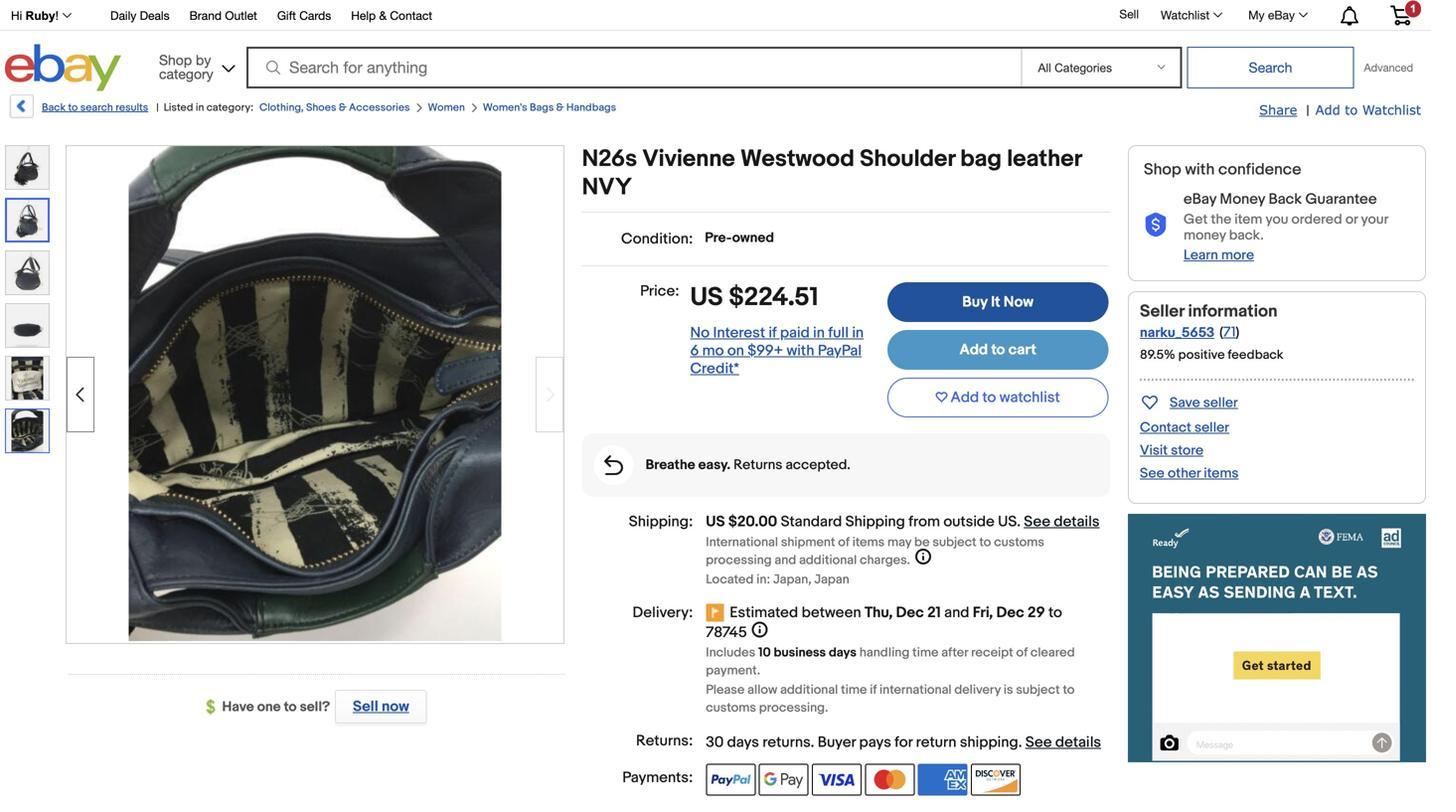 Task type: locate. For each thing, give the bounding box(es) containing it.
with details__icon image left the get
[[1145, 213, 1168, 238]]

0 horizontal spatial customs
[[706, 701, 757, 716]]

you
[[1266, 211, 1289, 228]]

of right shipment at the right of the page
[[839, 535, 850, 550]]

of right the receipt
[[1017, 645, 1028, 661]]

see details link right "shipping"
[[1026, 734, 1102, 752]]

to left watchlist
[[983, 389, 997, 407]]

days down 'between'
[[829, 645, 857, 661]]

1 horizontal spatial of
[[1017, 645, 1028, 661]]

1 vertical spatial additional
[[781, 683, 839, 698]]

1 horizontal spatial customs
[[995, 535, 1045, 550]]

to right 29
[[1049, 604, 1063, 622]]

2 horizontal spatial in
[[853, 324, 864, 342]]

sell inside "account" navigation
[[1120, 7, 1140, 21]]

watchlist inside "account" navigation
[[1161, 8, 1210, 22]]

delivery
[[955, 683, 1001, 698]]

seller down save seller
[[1195, 420, 1230, 436]]

0 horizontal spatial time
[[841, 683, 868, 698]]

daily
[[110, 8, 136, 22]]

0 horizontal spatial with
[[787, 342, 815, 360]]

1 vertical spatial with details__icon image
[[605, 455, 624, 475]]

to down advanced link
[[1346, 102, 1359, 117]]

to down outside
[[980, 535, 992, 550]]

paypal image
[[706, 764, 756, 796]]

time
[[913, 645, 939, 661], [841, 683, 868, 698]]

to right one on the bottom left of the page
[[284, 699, 297, 716]]

to inside estimated between thu, dec 21 and fri, dec 29 to 78745
[[1049, 604, 1063, 622]]

money
[[1184, 227, 1227, 244]]

1 horizontal spatial dec
[[997, 604, 1025, 622]]

handling time after receipt of cleared payment.
[[706, 645, 1076, 679]]

0 vertical spatial see details link
[[1025, 513, 1100, 531]]

0 horizontal spatial shop
[[159, 52, 192, 68]]

0 vertical spatial ebay
[[1269, 8, 1296, 22]]

0 vertical spatial sell
[[1120, 7, 1140, 21]]

additional
[[800, 553, 857, 568], [781, 683, 839, 698]]

dec left 29
[[997, 604, 1025, 622]]

0 vertical spatial if
[[769, 324, 777, 342]]

1 horizontal spatial days
[[829, 645, 857, 661]]

0 vertical spatial subject
[[933, 535, 977, 550]]

0 horizontal spatial back
[[42, 101, 66, 114]]

1 vertical spatial sell
[[353, 698, 379, 716]]

0 vertical spatial back
[[42, 101, 66, 114]]

days right 30
[[728, 734, 760, 752]]

watchlist down advanced
[[1363, 102, 1422, 117]]

1 vertical spatial ebay
[[1184, 190, 1217, 208]]

shipment
[[781, 535, 836, 550]]

watchlist right sell "link"
[[1161, 8, 1210, 22]]

with details__icon image for ebay money back guarantee
[[1145, 213, 1168, 238]]

now
[[1004, 293, 1034, 311]]

back to search results link
[[8, 94, 148, 125]]

my ebay
[[1249, 8, 1296, 22]]

additional up processing.
[[781, 683, 839, 698]]

0 vertical spatial days
[[829, 645, 857, 661]]

customs
[[995, 535, 1045, 550], [706, 701, 757, 716]]

narku_5653 link
[[1141, 325, 1215, 342]]

sell left now
[[353, 698, 379, 716]]

contact seller visit store see other items
[[1141, 420, 1240, 482]]

in
[[196, 101, 204, 114], [814, 324, 825, 342], [853, 324, 864, 342]]

shoes
[[306, 101, 337, 114]]

information
[[1189, 301, 1278, 322]]

and right 21
[[945, 604, 970, 622]]

cart
[[1009, 341, 1037, 359]]

one
[[257, 699, 281, 716]]

us up no
[[691, 282, 724, 313]]

in right listed
[[196, 101, 204, 114]]

outlet
[[225, 8, 257, 22]]

None submit
[[1188, 47, 1355, 89]]

us $224.51 main content
[[582, 145, 1111, 808]]

1 vertical spatial seller
[[1195, 420, 1230, 436]]

with details__icon image for breathe easy.
[[605, 455, 624, 475]]

0 horizontal spatial subject
[[933, 535, 977, 550]]

add right share
[[1316, 102, 1341, 117]]

with right $99+
[[787, 342, 815, 360]]

| inside share | add to watchlist
[[1307, 102, 1310, 119]]

buy it now link
[[888, 282, 1109, 322]]

feedback
[[1228, 347, 1284, 363]]

picture 1 of 6 image
[[6, 146, 49, 189]]

positive
[[1179, 347, 1226, 363]]

0 vertical spatial see
[[1141, 465, 1165, 482]]

seller inside the 'contact seller visit store see other items'
[[1195, 420, 1230, 436]]

1 horizontal spatial sell
[[1120, 7, 1140, 21]]

dollar sign image
[[206, 700, 222, 716]]

add to watchlist button
[[888, 378, 1109, 418]]

watchlist
[[1161, 8, 1210, 22], [1363, 102, 1422, 117]]

mo
[[703, 342, 724, 360]]

my
[[1249, 8, 1265, 22]]

| left listed
[[156, 101, 159, 114]]

with details__icon image inside 'us $224.51' main content
[[605, 455, 624, 475]]

to inside please allow additional time if international delivery is subject to customs processing.
[[1063, 683, 1075, 698]]

with up the get
[[1186, 160, 1216, 179]]

items
[[1205, 465, 1240, 482], [853, 535, 885, 550]]

save seller button
[[1141, 391, 1239, 414]]

pays
[[860, 734, 892, 752]]

if down handling time after receipt of cleared payment.
[[870, 683, 877, 698]]

shoulder
[[860, 145, 956, 174]]

it
[[992, 293, 1001, 311]]

other
[[1168, 465, 1201, 482]]

visa image
[[812, 764, 862, 796]]

. up discover image
[[1019, 734, 1023, 752]]

0 vertical spatial additional
[[800, 553, 857, 568]]

ebay
[[1269, 8, 1296, 22], [1184, 190, 1217, 208]]

picture 6 of 6 image
[[6, 410, 49, 452]]

add inside button
[[951, 389, 980, 407]]

0 horizontal spatial and
[[775, 553, 797, 568]]

shop by category banner
[[0, 0, 1427, 96]]

listed
[[164, 101, 193, 114]]

subject right is
[[1017, 683, 1061, 698]]

gift cards
[[277, 8, 331, 22]]

customs inside please allow additional time if international delivery is subject to customs processing.
[[706, 701, 757, 716]]

1 vertical spatial if
[[870, 683, 877, 698]]

0 vertical spatial contact
[[390, 8, 433, 22]]

return
[[916, 734, 957, 752]]

items inside international shipment of items may be subject to customs processing and additional charges.
[[853, 535, 885, 550]]

cleared
[[1031, 645, 1076, 661]]

0 vertical spatial items
[[1205, 465, 1240, 482]]

1 vertical spatial see details link
[[1026, 734, 1102, 752]]

1 horizontal spatial contact
[[1141, 420, 1192, 436]]

0 vertical spatial with
[[1186, 160, 1216, 179]]

0 horizontal spatial with details__icon image
[[605, 455, 624, 475]]

back up the you at the right of page
[[1269, 190, 1303, 208]]

my ebay link
[[1238, 3, 1318, 27]]

seller
[[1141, 301, 1185, 322]]

0 horizontal spatial contact
[[390, 8, 433, 22]]

accessories
[[349, 101, 410, 114]]

1 horizontal spatial ebay
[[1269, 8, 1296, 22]]

|
[[156, 101, 159, 114], [1307, 102, 1310, 119]]

see down visit on the right
[[1141, 465, 1165, 482]]

google pay image
[[759, 764, 809, 796]]

1 horizontal spatial &
[[379, 8, 387, 22]]

1 horizontal spatial in
[[814, 324, 825, 342]]

breathe easy. returns accepted.
[[646, 457, 851, 474]]

1 horizontal spatial items
[[1205, 465, 1240, 482]]

with inside no interest if paid in full in 6 mo on $99+ with paypal credit*
[[787, 342, 815, 360]]

0 vertical spatial of
[[839, 535, 850, 550]]

additional inside international shipment of items may be subject to customs processing and additional charges.
[[800, 553, 857, 568]]

deals
[[140, 8, 170, 22]]

back left search
[[42, 101, 66, 114]]

may
[[888, 535, 912, 550]]

see right outside
[[1025, 513, 1051, 531]]

seller for contact
[[1195, 420, 1230, 436]]

& right shoes
[[339, 101, 347, 114]]

with details__icon image left breathe
[[605, 455, 624, 475]]

1 vertical spatial customs
[[706, 701, 757, 716]]

by
[[196, 52, 211, 68]]

add down buy
[[960, 341, 989, 359]]

shipping:
[[629, 513, 693, 531]]

1 link
[[1379, 0, 1424, 29]]

to left search
[[68, 101, 78, 114]]

help & contact
[[351, 8, 433, 22]]

time inside handling time after receipt of cleared payment.
[[913, 645, 939, 661]]

watchlist link
[[1151, 3, 1232, 27]]

if left paid
[[769, 324, 777, 342]]

please allow additional time if international delivery is subject to customs processing.
[[706, 683, 1075, 716]]

ebay up the get
[[1184, 190, 1217, 208]]

sell
[[1120, 7, 1140, 21], [353, 698, 379, 716]]

if inside no interest if paid in full in 6 mo on $99+ with paypal credit*
[[769, 324, 777, 342]]

see right "shipping"
[[1026, 734, 1053, 752]]

back inside ebay money back guarantee get the item you ordered or your money back. learn more
[[1269, 190, 1303, 208]]

0 vertical spatial with details__icon image
[[1145, 213, 1168, 238]]

customs down please
[[706, 701, 757, 716]]

results
[[116, 101, 148, 114]]

discover image
[[972, 764, 1021, 796]]

and up japan,
[[775, 553, 797, 568]]

0 horizontal spatial items
[[853, 535, 885, 550]]

1 vertical spatial with
[[787, 342, 815, 360]]

help & contact link
[[351, 5, 433, 27]]

seller right save
[[1204, 395, 1239, 412]]

2 vertical spatial add
[[951, 389, 980, 407]]

visit store link
[[1141, 442, 1204, 459]]

0 vertical spatial customs
[[995, 535, 1045, 550]]

0 vertical spatial shop
[[159, 52, 192, 68]]

1 horizontal spatial back
[[1269, 190, 1303, 208]]

1 vertical spatial details
[[1056, 734, 1102, 752]]

seller
[[1204, 395, 1239, 412], [1195, 420, 1230, 436]]

1 horizontal spatial with details__icon image
[[1145, 213, 1168, 238]]

shop for shop by category
[[159, 52, 192, 68]]

back.
[[1230, 227, 1265, 244]]

processing.
[[760, 701, 829, 716]]

none submit inside shop by category "banner"
[[1188, 47, 1355, 89]]

& right bags
[[557, 101, 564, 114]]

shop for shop with confidence
[[1145, 160, 1182, 179]]

share button
[[1260, 101, 1298, 119]]

contact seller link
[[1141, 420, 1230, 436]]

2 horizontal spatial &
[[557, 101, 564, 114]]

items down shipping
[[853, 535, 885, 550]]

& right help
[[379, 8, 387, 22]]

sell inside 'link'
[[353, 698, 379, 716]]

0 vertical spatial add
[[1316, 102, 1341, 117]]

)
[[1237, 324, 1240, 341]]

0 horizontal spatial if
[[769, 324, 777, 342]]

10
[[759, 645, 771, 661]]

& for women's bags & handbags
[[557, 101, 564, 114]]

add inside share | add to watchlist
[[1316, 102, 1341, 117]]

add down add to cart link on the right top of page
[[951, 389, 980, 407]]

subject
[[933, 535, 977, 550], [1017, 683, 1061, 698]]

$20.00
[[729, 513, 778, 531]]

1 vertical spatial items
[[853, 535, 885, 550]]

customs down outside
[[995, 535, 1045, 550]]

1 horizontal spatial and
[[945, 604, 970, 622]]

1 vertical spatial back
[[1269, 190, 1303, 208]]

1 vertical spatial see
[[1025, 513, 1051, 531]]

1 horizontal spatial |
[[1307, 102, 1310, 119]]

in right full at the right of page
[[853, 324, 864, 342]]

category
[[159, 66, 213, 82]]

1 vertical spatial shop
[[1145, 160, 1182, 179]]

1 vertical spatial time
[[841, 683, 868, 698]]

additional up the japan
[[800, 553, 857, 568]]

n26s vivienne westwood shoulder bag leather nvy - picture 6 of 6 image
[[129, 144, 502, 641]]

japan,
[[774, 572, 812, 588]]

time down handling time after receipt of cleared payment.
[[841, 683, 868, 698]]

accepted.
[[786, 457, 851, 474]]

dec left 21
[[897, 604, 925, 622]]

in left full at the right of page
[[814, 324, 825, 342]]

owned
[[733, 230, 775, 247]]

& for clothing, shoes & accessories
[[339, 101, 347, 114]]

shop
[[159, 52, 192, 68], [1145, 160, 1182, 179]]

0 horizontal spatial watchlist
[[1161, 8, 1210, 22]]

0 vertical spatial and
[[775, 553, 797, 568]]

to down cleared
[[1063, 683, 1075, 698]]

0 vertical spatial seller
[[1204, 395, 1239, 412]]

receipt
[[972, 645, 1014, 661]]

shop inside shop by category
[[159, 52, 192, 68]]

| right share button in the right of the page
[[1307, 102, 1310, 119]]

1 vertical spatial of
[[1017, 645, 1028, 661]]

seller inside button
[[1204, 395, 1239, 412]]

0 horizontal spatial sell
[[353, 698, 379, 716]]

subject down outside
[[933, 535, 977, 550]]

see details link right outside
[[1025, 513, 1100, 531]]

1 horizontal spatial shop
[[1145, 160, 1182, 179]]

contact right help
[[390, 8, 433, 22]]

0 horizontal spatial |
[[156, 101, 159, 114]]

us for us $20.00 standard shipping from outside us . see details
[[706, 513, 726, 531]]

and
[[775, 553, 797, 568], [945, 604, 970, 622]]

back inside "link"
[[42, 101, 66, 114]]

contact inside "help & contact" link
[[390, 8, 433, 22]]

of inside international shipment of items may be subject to customs processing and additional charges.
[[839, 535, 850, 550]]

1 vertical spatial contact
[[1141, 420, 1192, 436]]

items right 'other'
[[1205, 465, 1240, 482]]

sell for sell
[[1120, 7, 1140, 21]]

sell left watchlist link
[[1120, 7, 1140, 21]]

1 horizontal spatial if
[[870, 683, 877, 698]]

0 vertical spatial watchlist
[[1161, 8, 1210, 22]]

. right outside
[[1017, 513, 1021, 531]]

1 horizontal spatial time
[[913, 645, 939, 661]]

picture 2 of 6 image
[[7, 200, 48, 241]]

1 vertical spatial watchlist
[[1363, 102, 1422, 117]]

advanced link
[[1355, 48, 1424, 88]]

hi ruby !
[[11, 9, 59, 22]]

have
[[222, 699, 254, 716]]

78745
[[706, 624, 747, 642]]

contact up visit store 'link'
[[1141, 420, 1192, 436]]

1 vertical spatial add
[[960, 341, 989, 359]]

contact inside the 'contact seller visit store see other items'
[[1141, 420, 1192, 436]]

0 horizontal spatial dec
[[897, 604, 925, 622]]

with details__icon image
[[1145, 213, 1168, 238], [605, 455, 624, 475]]

us up international
[[706, 513, 726, 531]]

0 horizontal spatial ebay
[[1184, 190, 1217, 208]]

customs inside international shipment of items may be subject to customs processing and additional charges.
[[995, 535, 1045, 550]]

hi
[[11, 9, 22, 22]]

international shipment of items may be subject to customs processing and additional charges.
[[706, 535, 1045, 568]]

time inside please allow additional time if international delivery is subject to customs processing.
[[841, 683, 868, 698]]

brand
[[190, 8, 222, 22]]

0 vertical spatial time
[[913, 645, 939, 661]]

0 horizontal spatial &
[[339, 101, 347, 114]]

1 horizontal spatial subject
[[1017, 683, 1061, 698]]

ebay right my
[[1269, 8, 1296, 22]]

1 vertical spatial subject
[[1017, 683, 1061, 698]]

2 vertical spatial see
[[1026, 734, 1053, 752]]

!
[[55, 9, 59, 22]]

0 horizontal spatial of
[[839, 535, 850, 550]]

1 horizontal spatial watchlist
[[1363, 102, 1422, 117]]

0 horizontal spatial days
[[728, 734, 760, 752]]

be
[[915, 535, 930, 550]]

now
[[382, 698, 409, 716]]

time left the after
[[913, 645, 939, 661]]

money
[[1221, 190, 1266, 208]]

cards
[[300, 8, 331, 22]]

1 vertical spatial and
[[945, 604, 970, 622]]

clothing, shoes & accessories link
[[260, 101, 410, 114]]



Task type: describe. For each thing, give the bounding box(es) containing it.
buy
[[963, 293, 988, 311]]

| listed in category:
[[156, 101, 254, 114]]

add for add to cart
[[960, 341, 989, 359]]

nvy
[[582, 174, 632, 202]]

. left buyer
[[811, 734, 815, 752]]

clothing, shoes & accessories
[[260, 101, 410, 114]]

condition:
[[621, 230, 693, 248]]

guarantee
[[1306, 190, 1378, 208]]

0 vertical spatial details
[[1054, 513, 1100, 531]]

american express image
[[919, 764, 968, 796]]

$99+
[[748, 342, 784, 360]]

daily deals link
[[110, 5, 170, 27]]

1 horizontal spatial with
[[1186, 160, 1216, 179]]

women
[[428, 101, 465, 114]]

clothing,
[[260, 101, 304, 114]]

for
[[895, 734, 913, 752]]

picture 4 of 6 image
[[6, 304, 49, 347]]

sell link
[[1111, 7, 1149, 21]]

credit*
[[691, 360, 740, 378]]

women's
[[483, 101, 528, 114]]

us for us $224.51
[[691, 282, 724, 313]]

your
[[1362, 211, 1389, 228]]

bags
[[530, 101, 554, 114]]

ordered
[[1292, 211, 1343, 228]]

30 days returns . buyer pays for return shipping . see details
[[706, 734, 1102, 752]]

seller for save
[[1204, 395, 1239, 412]]

get
[[1184, 211, 1209, 228]]

to left cart at the top of page
[[992, 341, 1006, 359]]

advertisement region
[[1129, 514, 1427, 763]]

paypal credit image
[[706, 808, 810, 808]]

picture 3 of 6 image
[[6, 252, 49, 294]]

between
[[802, 604, 862, 622]]

no interest if paid in full in 6 mo on $99+ with paypal credit*
[[691, 324, 864, 378]]

delivery alert flag image
[[706, 604, 730, 624]]

watchlist inside share | add to watchlist
[[1363, 102, 1422, 117]]

paid
[[780, 324, 810, 342]]

89.5%
[[1141, 347, 1176, 363]]

item
[[1235, 211, 1263, 228]]

full
[[829, 324, 849, 342]]

Search for anything text field
[[250, 49, 1018, 87]]

add to watchlist
[[951, 389, 1061, 407]]

of inside handling time after receipt of cleared payment.
[[1017, 645, 1028, 661]]

to inside international shipment of items may be subject to customs processing and additional charges.
[[980, 535, 992, 550]]

seller information narku_5653 ( 71 ) 89.5% positive feedback
[[1141, 301, 1284, 363]]

japan
[[815, 572, 850, 588]]

to inside button
[[983, 389, 997, 407]]

& inside "account" navigation
[[379, 8, 387, 22]]

learn more link
[[1184, 247, 1255, 264]]

picture 5 of 6 image
[[6, 357, 49, 400]]

delivery:
[[633, 604, 693, 622]]

ebay inside my ebay link
[[1269, 8, 1296, 22]]

category:
[[207, 101, 254, 114]]

handbags
[[567, 101, 617, 114]]

us right outside
[[999, 513, 1017, 531]]

breathe
[[646, 457, 696, 474]]

add to cart link
[[888, 330, 1109, 370]]

1 dec from the left
[[897, 604, 925, 622]]

71
[[1224, 324, 1237, 341]]

interest
[[714, 324, 766, 342]]

additional inside please allow additional time if international delivery is subject to customs processing.
[[781, 683, 839, 698]]

shipping
[[846, 513, 906, 531]]

no
[[691, 324, 710, 342]]

account navigation
[[0, 0, 1427, 31]]

and inside estimated between thu, dec 21 and fri, dec 29 to 78745
[[945, 604, 970, 622]]

estimated between thu, dec 21 and fri, dec 29 to 78745
[[706, 604, 1063, 642]]

(
[[1220, 324, 1224, 341]]

help
[[351, 8, 376, 22]]

the
[[1212, 211, 1232, 228]]

payment.
[[706, 663, 761, 679]]

add for add to watchlist
[[951, 389, 980, 407]]

pre-owned
[[705, 230, 775, 247]]

leather
[[1008, 145, 1082, 174]]

visit
[[1141, 442, 1169, 459]]

subject inside please allow additional time if international delivery is subject to customs processing.
[[1017, 683, 1061, 698]]

pre-
[[705, 230, 733, 247]]

have one to sell?
[[222, 699, 330, 716]]

n26s
[[582, 145, 638, 174]]

sell for sell now
[[353, 698, 379, 716]]

located in: japan, japan
[[706, 572, 850, 588]]

71 link
[[1224, 324, 1237, 341]]

buyer
[[818, 734, 856, 752]]

from
[[909, 513, 941, 531]]

bag
[[961, 145, 1002, 174]]

outside
[[944, 513, 995, 531]]

in:
[[757, 572, 771, 588]]

29
[[1028, 604, 1046, 622]]

shop by category button
[[150, 44, 240, 87]]

ruby
[[26, 9, 55, 22]]

0 horizontal spatial in
[[196, 101, 204, 114]]

is
[[1004, 683, 1014, 698]]

allow
[[748, 683, 778, 698]]

2 dec from the left
[[997, 604, 1025, 622]]

women link
[[428, 101, 465, 114]]

master card image
[[866, 764, 915, 796]]

back to search results
[[42, 101, 148, 114]]

learn
[[1184, 247, 1219, 264]]

gift cards link
[[277, 5, 331, 27]]

to inside "link"
[[68, 101, 78, 114]]

returns:
[[636, 732, 693, 750]]

if inside please allow additional time if international delivery is subject to customs processing.
[[870, 683, 877, 698]]

and inside international shipment of items may be subject to customs processing and additional charges.
[[775, 553, 797, 568]]

estimated
[[730, 604, 799, 622]]

brand outlet link
[[190, 5, 257, 27]]

us $224.51
[[691, 282, 819, 313]]

items inside the 'contact seller visit store see other items'
[[1205, 465, 1240, 482]]

returns
[[734, 457, 783, 474]]

subject inside international shipment of items may be subject to customs processing and additional charges.
[[933, 535, 977, 550]]

add to watchlist link
[[1316, 101, 1422, 119]]

1 vertical spatial days
[[728, 734, 760, 752]]

narku_5653
[[1141, 325, 1215, 342]]

charges.
[[860, 553, 911, 568]]

ebay inside ebay money back guarantee get the item you ordered or your money back. learn more
[[1184, 190, 1217, 208]]

to inside share | add to watchlist
[[1346, 102, 1359, 117]]

see inside the 'contact seller visit store see other items'
[[1141, 465, 1165, 482]]

business
[[774, 645, 826, 661]]



Task type: vqa. For each thing, say whether or not it's contained in the screenshot.
rightmost with
yes



